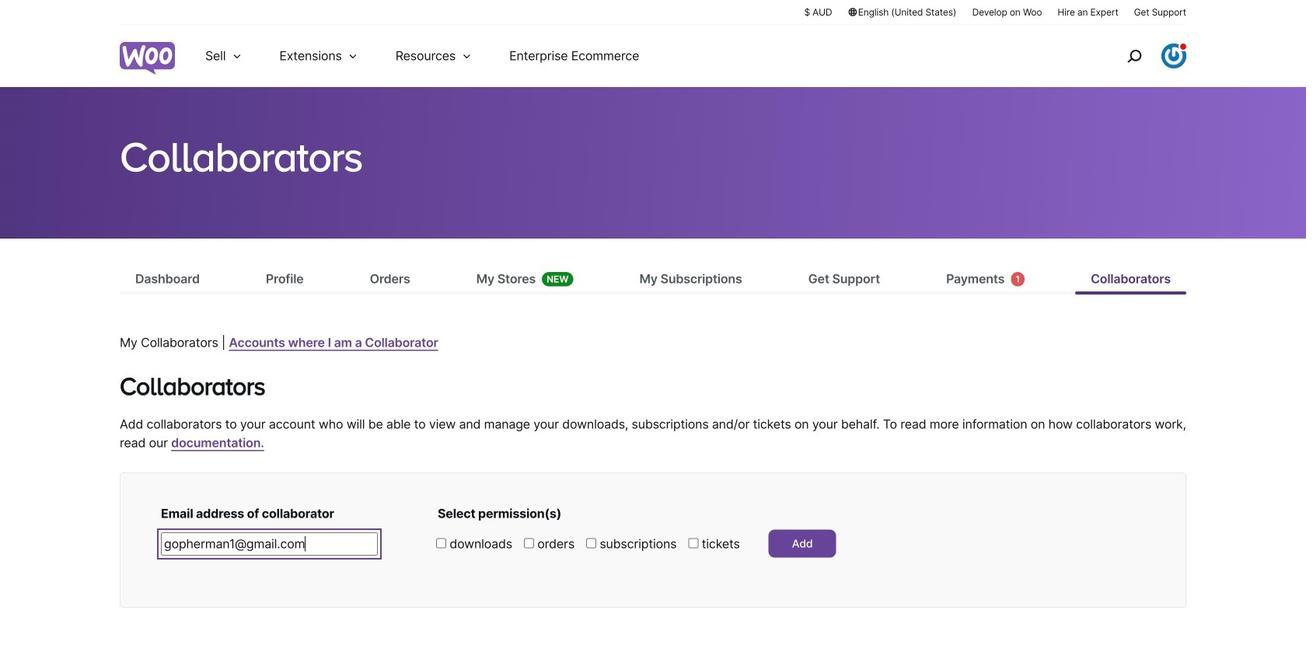 Task type: describe. For each thing, give the bounding box(es) containing it.
search image
[[1122, 44, 1147, 68]]

open account menu image
[[1162, 44, 1187, 68]]



Task type: vqa. For each thing, say whether or not it's contained in the screenshot.
the right the platform
no



Task type: locate. For each thing, give the bounding box(es) containing it.
None checkbox
[[436, 539, 446, 549], [689, 539, 699, 549], [436, 539, 446, 549], [689, 539, 699, 549]]

None checkbox
[[524, 539, 534, 549], [586, 539, 597, 549], [524, 539, 534, 549], [586, 539, 597, 549]]

service navigation menu element
[[1094, 31, 1187, 81]]



